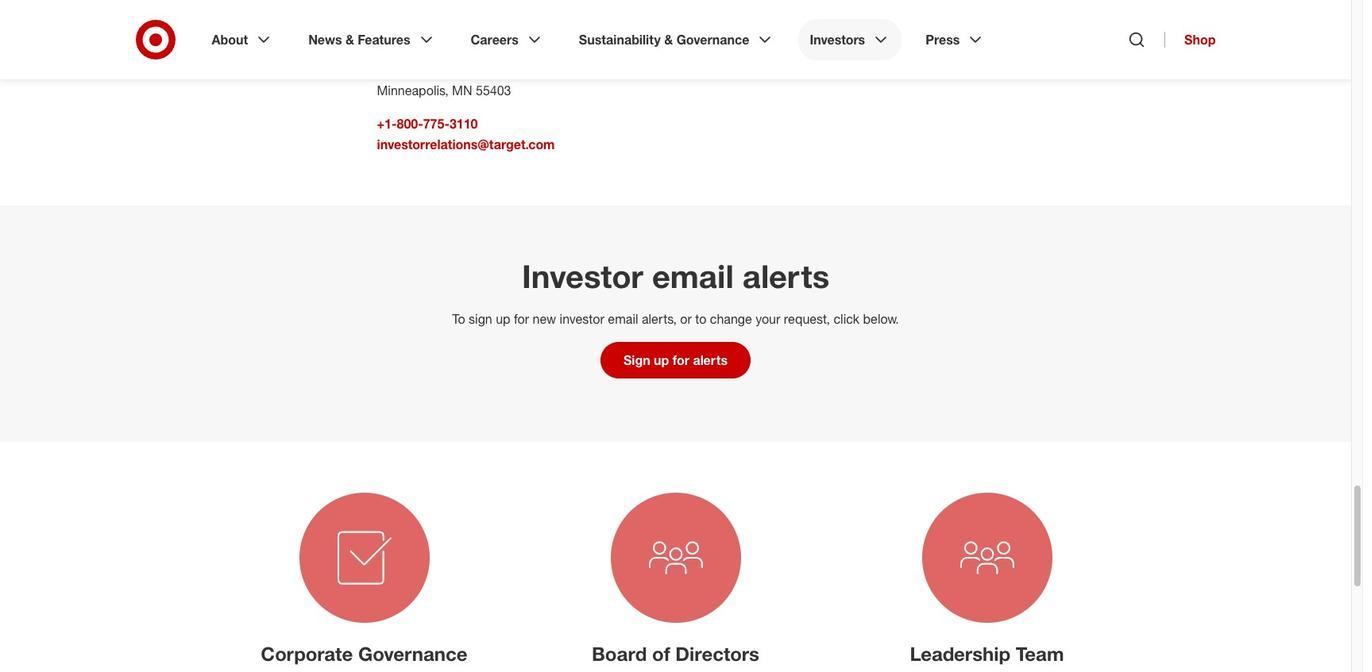 Task type: locate. For each thing, give the bounding box(es) containing it.
up right sign
[[654, 353, 669, 369]]

1 vertical spatial alerts
[[693, 353, 728, 369]]

1 vertical spatial governance
[[358, 643, 468, 667]]

1 vertical spatial for
[[673, 353, 689, 369]]

0 horizontal spatial for
[[514, 312, 529, 328]]

alerts down to at top
[[693, 353, 728, 369]]

for
[[514, 312, 529, 328], [673, 353, 689, 369]]

investor
[[560, 312, 604, 328]]

1 vertical spatial up
[[654, 353, 669, 369]]

3110
[[450, 116, 478, 132]]

& for news
[[346, 32, 354, 48]]

mn
[[452, 83, 472, 99]]

1 horizontal spatial for
[[673, 353, 689, 369]]

0 horizontal spatial governance
[[358, 643, 468, 667]]

sign
[[624, 353, 650, 369]]

news & features
[[308, 32, 410, 48]]

0 horizontal spatial email
[[608, 312, 638, 328]]

1 vertical spatial investor
[[522, 258, 643, 296]]

for down 'or'
[[673, 353, 689, 369]]

2 & from the left
[[664, 32, 673, 48]]

1 horizontal spatial alerts
[[743, 258, 829, 296]]

0 vertical spatial for
[[514, 312, 529, 328]]

&
[[346, 32, 354, 48], [664, 32, 673, 48]]

up right the sign
[[496, 312, 510, 328]]

1 horizontal spatial email
[[652, 258, 734, 296]]

55403
[[476, 83, 511, 99]]

of
[[652, 643, 670, 667]]

to sign up for new investor email alerts, or to change your request, click below.
[[452, 312, 899, 328]]

up
[[496, 312, 510, 328], [654, 353, 669, 369]]

target
[[377, 42, 412, 58]]

1 horizontal spatial investor
[[522, 258, 643, 296]]

+1-
[[377, 116, 397, 132]]

& right the sustainability
[[664, 32, 673, 48]]

sustainability & governance
[[579, 32, 749, 48]]

investor
[[377, 21, 426, 37], [522, 258, 643, 296]]

below.
[[863, 312, 899, 328]]

board
[[592, 643, 647, 667]]

0 vertical spatial governance
[[677, 32, 749, 48]]

alerts
[[743, 258, 829, 296], [693, 353, 728, 369]]

investor for investor relations target corporation
[[377, 21, 426, 37]]

+1-800-775-3110 link
[[377, 116, 478, 132]]

email up 'or'
[[652, 258, 734, 296]]

sign
[[469, 312, 492, 328]]

email left alerts,
[[608, 312, 638, 328]]

shop link
[[1165, 32, 1216, 48]]

sign up for alerts
[[624, 353, 728, 369]]

or
[[680, 312, 692, 328]]

team
[[1016, 643, 1064, 667]]

1 horizontal spatial &
[[664, 32, 673, 48]]

0 vertical spatial up
[[496, 312, 510, 328]]

sustainability & governance link
[[568, 19, 786, 60]]

governance
[[677, 32, 749, 48], [358, 643, 468, 667]]

& right "news"
[[346, 32, 354, 48]]

investor up investor on the left of the page
[[522, 258, 643, 296]]

investor inside investor relations target corporation
[[377, 21, 426, 37]]

corporate governance
[[261, 643, 468, 667]]

0 horizontal spatial investor
[[377, 21, 426, 37]]

1 & from the left
[[346, 32, 354, 48]]

investor up target
[[377, 21, 426, 37]]

alerts,
[[642, 312, 677, 328]]

alerts up the your
[[743, 258, 829, 296]]

click
[[834, 312, 860, 328]]

0 horizontal spatial &
[[346, 32, 354, 48]]

email
[[652, 258, 734, 296], [608, 312, 638, 328]]

+1-800-775-3110 investorrelations@target.com
[[377, 116, 555, 153]]

minneapolis,
[[377, 83, 449, 99]]

corporate
[[261, 643, 353, 667]]

for left the new
[[514, 312, 529, 328]]

0 vertical spatial investor
[[377, 21, 426, 37]]

directors
[[675, 643, 759, 667]]

relations
[[429, 21, 482, 37]]



Task type: vqa. For each thing, say whether or not it's contained in the screenshot.
the Guest Experience link
no



Task type: describe. For each thing, give the bounding box(es) containing it.
new
[[533, 312, 556, 328]]

investors link
[[799, 19, 902, 60]]

minneapolis, mn 55403
[[377, 83, 511, 99]]

775-
[[423, 116, 450, 132]]

change
[[710, 312, 752, 328]]

leadership
[[910, 643, 1011, 667]]

0 vertical spatial alerts
[[743, 258, 829, 296]]

1 vertical spatial email
[[608, 312, 638, 328]]

board of directors
[[592, 643, 759, 667]]

1 horizontal spatial governance
[[677, 32, 749, 48]]

investor for investor email alerts
[[522, 258, 643, 296]]

& for sustainability
[[664, 32, 673, 48]]

0 horizontal spatial alerts
[[693, 353, 728, 369]]

investors
[[810, 32, 865, 48]]

sign up for alerts link
[[600, 343, 751, 379]]

sustainability
[[579, 32, 661, 48]]

your
[[756, 312, 780, 328]]

800-
[[397, 116, 423, 132]]

features
[[358, 32, 410, 48]]

0 vertical spatial email
[[652, 258, 734, 296]]

shop
[[1184, 32, 1216, 48]]

investorrelations@target.com link
[[377, 137, 555, 153]]

investor email alerts
[[522, 258, 829, 296]]

investor relations target corporation
[[377, 21, 483, 58]]

about link
[[201, 19, 285, 60]]

careers link
[[460, 19, 555, 60]]

leadership team
[[910, 643, 1064, 667]]

news
[[308, 32, 342, 48]]

press
[[926, 32, 960, 48]]

press link
[[915, 19, 996, 60]]

about
[[212, 32, 248, 48]]

investorrelations@target.com
[[377, 137, 555, 153]]

corporation
[[415, 42, 483, 58]]

to
[[695, 312, 707, 328]]

news & features link
[[297, 19, 447, 60]]

careers
[[471, 32, 519, 48]]

to
[[452, 312, 465, 328]]

request,
[[784, 312, 830, 328]]

0 horizontal spatial up
[[496, 312, 510, 328]]

1 horizontal spatial up
[[654, 353, 669, 369]]



